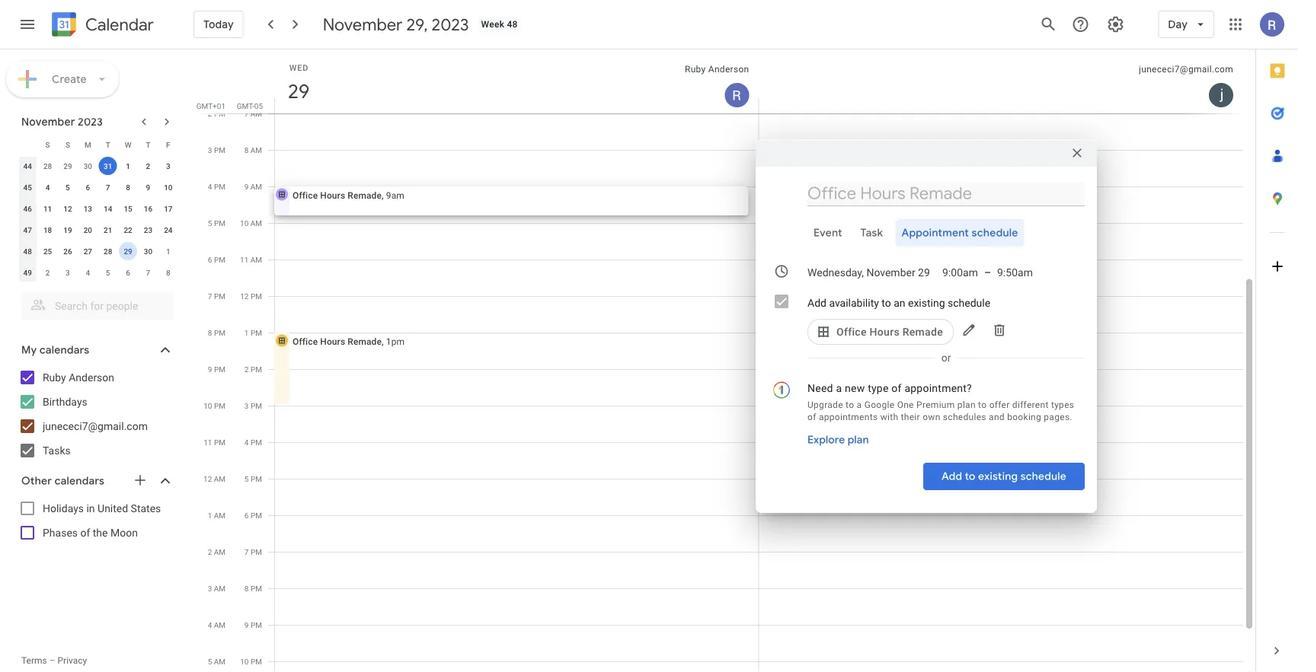 Task type: vqa. For each thing, say whether or not it's contained in the screenshot.
9
yes



Task type: locate. For each thing, give the bounding box(es) containing it.
11 right 46
[[43, 204, 52, 213]]

1 horizontal spatial plan
[[957, 400, 976, 411]]

7 pm
[[208, 292, 225, 301], [244, 548, 262, 557]]

1 horizontal spatial t
[[146, 140, 150, 149]]

0 vertical spatial junececi7@gmail.com
[[1139, 64, 1233, 75]]

0 vertical spatial schedule
[[972, 226, 1018, 240]]

5 up '12' element
[[66, 183, 70, 192]]

am up 12 pm in the left of the page
[[250, 255, 262, 264]]

am down 3 am
[[214, 621, 225, 630]]

upgrade
[[807, 400, 843, 411]]

10
[[164, 183, 173, 192], [240, 219, 249, 228], [204, 401, 212, 411], [240, 657, 249, 667]]

to inside button
[[965, 470, 976, 484]]

7 right "december 6" element
[[146, 268, 150, 277]]

remade left 9am
[[348, 190, 382, 201]]

0 vertical spatial ruby anderson
[[685, 64, 749, 75]]

plan down "appointments"
[[848, 433, 869, 447]]

45
[[23, 183, 32, 192]]

– right start time text box
[[984, 266, 991, 279]]

1 horizontal spatial add
[[942, 470, 962, 484]]

am up 4 am at the left bottom of page
[[214, 584, 225, 593]]

office down availability
[[836, 326, 867, 338]]

0 horizontal spatial 48
[[23, 247, 32, 256]]

am
[[250, 109, 262, 118], [250, 145, 262, 155], [250, 182, 262, 191], [250, 219, 262, 228], [250, 255, 262, 264], [214, 475, 225, 484], [214, 511, 225, 520], [214, 548, 225, 557], [214, 584, 225, 593], [214, 621, 225, 630], [214, 657, 225, 667]]

november up october 28 element
[[21, 115, 75, 129]]

7 left 05
[[244, 109, 249, 118]]

8
[[244, 145, 249, 155], [126, 183, 130, 192], [166, 268, 170, 277], [208, 328, 212, 337], [244, 584, 249, 593]]

2 vertical spatial 29
[[124, 247, 132, 256]]

29 element
[[119, 242, 137, 261]]

8 inside december 8 element
[[166, 268, 170, 277]]

add down schedules
[[942, 470, 962, 484]]

29 for 29 'element'
[[124, 247, 132, 256]]

6 right 1 am
[[244, 511, 249, 520]]

29 for october 29 element
[[63, 161, 72, 171]]

office
[[293, 190, 318, 201], [836, 326, 867, 338], [293, 336, 318, 347]]

1 horizontal spatial 6 pm
[[244, 511, 262, 520]]

0 vertical spatial november
[[323, 14, 402, 35]]

0 horizontal spatial 30
[[84, 161, 92, 171]]

16
[[144, 204, 152, 213]]

0 vertical spatial plan
[[957, 400, 976, 411]]

0 horizontal spatial 12
[[63, 204, 72, 213]]

0 horizontal spatial junececi7@gmail.com
[[43, 420, 148, 433]]

1 vertical spatial ruby
[[43, 371, 66, 384]]

3 left 'december 4' element
[[66, 268, 70, 277]]

11 down the 10 am
[[240, 255, 249, 264]]

0 vertical spatial 48
[[507, 19, 518, 30]]

1 vertical spatial november
[[21, 115, 75, 129]]

2 row from the top
[[18, 155, 178, 177]]

december 4 element
[[79, 264, 97, 282]]

0 horizontal spatial november
[[21, 115, 75, 129]]

row containing 47
[[18, 219, 178, 241]]

2 pm down 1 pm
[[244, 365, 262, 374]]

0 vertical spatial a
[[836, 382, 842, 395]]

30 inside "element"
[[144, 247, 152, 256]]

0 horizontal spatial 6 pm
[[208, 255, 225, 264]]

12 for 12
[[63, 204, 72, 213]]

schedule
[[972, 226, 1018, 240], [948, 297, 990, 310], [1021, 470, 1066, 484]]

0 horizontal spatial a
[[836, 382, 842, 395]]

am up 1 am
[[214, 475, 225, 484]]

appointment schedule
[[901, 226, 1018, 240]]

30 inside october 30 element
[[84, 161, 92, 171]]

am for 1 am
[[214, 511, 225, 520]]

4 pm right 11 pm on the left of page
[[244, 438, 262, 447]]

48 right week
[[507, 19, 518, 30]]

7 pm left 12 pm in the left of the page
[[208, 292, 225, 301]]

anderson inside 29 column header
[[708, 64, 749, 75]]

9 inside 'row group'
[[146, 183, 150, 192]]

0 horizontal spatial –
[[49, 656, 55, 667]]

12 down the 11 am
[[240, 292, 249, 301]]

calendars for my calendars
[[40, 344, 89, 357]]

12 right 11 element
[[63, 204, 72, 213]]

0 horizontal spatial 11
[[43, 204, 52, 213]]

44
[[23, 161, 32, 171]]

12 down 11 pm on the left of page
[[203, 475, 212, 484]]

28 for 28 element
[[104, 247, 112, 256]]

28 right 44
[[43, 161, 52, 171]]

0 vertical spatial 12
[[63, 204, 72, 213]]

1 vertical spatial 29
[[63, 161, 72, 171]]

2 left gmt- on the left top
[[208, 109, 212, 118]]

30 right 29 cell
[[144, 247, 152, 256]]

add inside add to existing schedule button
[[942, 470, 962, 484]]

12 for 12 pm
[[240, 292, 249, 301]]

10 pm right the 5 am on the bottom
[[240, 657, 262, 667]]

4 right 45
[[45, 183, 50, 192]]

30
[[84, 161, 92, 171], [144, 247, 152, 256]]

0 horizontal spatial ruby anderson
[[43, 371, 114, 384]]

remade for office hours remade , 9am
[[348, 190, 382, 201]]

0 horizontal spatial 28
[[43, 161, 52, 171]]

december 7 element
[[139, 264, 157, 282]]

1 vertical spatial calendars
[[55, 475, 104, 488]]

add other calendars image
[[133, 473, 148, 488]]

1 horizontal spatial junececi7@gmail.com
[[1139, 64, 1233, 75]]

office right the 9 am
[[293, 190, 318, 201]]

of left the
[[80, 527, 90, 539]]

wed 29
[[287, 63, 309, 104]]

13 element
[[79, 200, 97, 218]]

t left w
[[106, 140, 110, 149]]

1 vertical spatial anderson
[[69, 371, 114, 384]]

1 vertical spatial ruby anderson
[[43, 371, 114, 384]]

,
[[382, 190, 384, 201], [382, 336, 384, 347]]

1 horizontal spatial existing
[[978, 470, 1018, 484]]

12 for 12 am
[[203, 475, 212, 484]]

7 row from the top
[[18, 262, 178, 283]]

5 right 12 am
[[244, 475, 249, 484]]

1 vertical spatial 30
[[144, 247, 152, 256]]

6 pm
[[208, 255, 225, 264], [244, 511, 262, 520]]

t
[[106, 140, 110, 149], [146, 140, 150, 149]]

8 pm
[[208, 328, 225, 337], [244, 584, 262, 593]]

0 horizontal spatial ruby
[[43, 371, 66, 384]]

junececi7@gmail.com down day popup button
[[1139, 64, 1233, 75]]

8 pm left 1 pm
[[208, 328, 225, 337]]

3 row from the top
[[18, 177, 178, 198]]

junececi7@gmail.com down birthdays
[[43, 420, 148, 433]]

29 right 28 element
[[124, 247, 132, 256]]

– right terms link
[[49, 656, 55, 667]]

1 right '30' "element"
[[166, 247, 170, 256]]

7 right the 2 am
[[244, 548, 249, 557]]

31 cell
[[98, 155, 118, 177]]

0 horizontal spatial 4 pm
[[208, 182, 225, 191]]

28 for october 28 element
[[43, 161, 52, 171]]

am for 3 am
[[214, 584, 225, 593]]

10 inside 'row group'
[[164, 183, 173, 192]]

row group inside november 2023 'grid'
[[18, 155, 178, 283]]

gmt-
[[237, 101, 254, 110]]

6 pm right 1 am
[[244, 511, 262, 520]]

, for 9am
[[382, 190, 384, 201]]

task
[[861, 226, 883, 240]]

hours
[[320, 190, 345, 201], [870, 326, 900, 338], [320, 336, 345, 347]]

9
[[244, 182, 249, 191], [146, 183, 150, 192], [208, 365, 212, 374], [244, 621, 249, 630]]

united
[[98, 502, 128, 515]]

1 horizontal spatial 3 pm
[[244, 401, 262, 411]]

, left 1pm at left
[[382, 336, 384, 347]]

hours for office hours remade
[[870, 326, 900, 338]]

Add title text field
[[807, 182, 1085, 205]]

1 down 12 am
[[208, 511, 212, 520]]

7 left 12 pm in the left of the page
[[208, 292, 212, 301]]

remade
[[348, 190, 382, 201], [902, 326, 943, 338], [348, 336, 382, 347]]

0 vertical spatial 28
[[43, 161, 52, 171]]

29 down wed
[[287, 79, 309, 104]]

junececi7@gmail.com column header
[[758, 50, 1243, 114]]

office for office hours remade , 9am
[[293, 190, 318, 201]]

add for add to existing schedule
[[942, 470, 962, 484]]

1 vertical spatial junececi7@gmail.com
[[43, 420, 148, 433]]

9 right 4 am at the left bottom of page
[[244, 621, 249, 630]]

2 pm
[[208, 109, 225, 118], [244, 365, 262, 374]]

1 vertical spatial plan
[[848, 433, 869, 447]]

need
[[807, 382, 833, 395]]

junececi7@gmail.com inside column header
[[1139, 64, 1233, 75]]

23
[[144, 225, 152, 235]]

an
[[894, 297, 905, 310]]

appointment
[[901, 226, 969, 240]]

hours left 1pm at left
[[320, 336, 345, 347]]

row group containing 44
[[18, 155, 178, 283]]

day button
[[1158, 6, 1214, 43]]

2023 up m
[[78, 115, 103, 129]]

row
[[18, 134, 178, 155], [18, 155, 178, 177], [18, 177, 178, 198], [18, 198, 178, 219], [18, 219, 178, 241], [18, 241, 178, 262], [18, 262, 178, 283]]

ruby anderson inside 29 column header
[[685, 64, 749, 75]]

6 row from the top
[[18, 241, 178, 262]]

am down 1 am
[[214, 548, 225, 557]]

1 , from the top
[[382, 190, 384, 201]]

1 vertical spatial 3 pm
[[244, 401, 262, 411]]

hours for office hours remade , 9am
[[320, 190, 345, 201]]

1 horizontal spatial a
[[857, 400, 862, 411]]

11 inside 'row group'
[[43, 204, 52, 213]]

31
[[104, 161, 112, 171]]

2 vertical spatial schedule
[[1021, 470, 1066, 484]]

8 right december 7 'element'
[[166, 268, 170, 277]]

3 pm left 8 am
[[208, 145, 225, 155]]

10 element
[[159, 178, 177, 197]]

1 vertical spatial of
[[807, 412, 816, 423]]

5 pm left the 10 am
[[208, 219, 225, 228]]

existing right an
[[908, 297, 945, 310]]

december 8 element
[[159, 264, 177, 282]]

1 vertical spatial 5 pm
[[244, 475, 262, 484]]

1 vertical spatial 12
[[240, 292, 249, 301]]

0 vertical spatial 29
[[287, 79, 309, 104]]

None search field
[[0, 286, 189, 320]]

5 right 'december 4' element
[[106, 268, 110, 277]]

1 vertical spatial 6 pm
[[244, 511, 262, 520]]

1 horizontal spatial november
[[323, 14, 402, 35]]

9 pm up 11 pm on the left of page
[[208, 365, 225, 374]]

22 element
[[119, 221, 137, 239]]

0 horizontal spatial 29
[[63, 161, 72, 171]]

0 horizontal spatial 8 pm
[[208, 328, 225, 337]]

1 vertical spatial 2 pm
[[244, 365, 262, 374]]

existing down "and"
[[978, 470, 1018, 484]]

6 pm left the 11 am
[[208, 255, 225, 264]]

4 row from the top
[[18, 198, 178, 219]]

1 t from the left
[[106, 140, 110, 149]]

ruby
[[685, 64, 706, 75], [43, 371, 66, 384]]

29 inside 'element'
[[124, 247, 132, 256]]

wednesday, november 29 element
[[281, 74, 316, 109]]

am for 2 am
[[214, 548, 225, 557]]

november for november 29, 2023
[[323, 14, 402, 35]]

booking
[[1007, 412, 1041, 423]]

0 horizontal spatial 2 pm
[[208, 109, 225, 118]]

create
[[52, 72, 87, 86]]

am down 4 am at the left bottom of page
[[214, 657, 225, 667]]

row containing s
[[18, 134, 178, 155]]

1 vertical spatial 2023
[[78, 115, 103, 129]]

1pm
[[386, 336, 405, 347]]

7 pm right the 2 am
[[244, 548, 262, 557]]

1 vertical spatial 11
[[240, 255, 249, 264]]

17 element
[[159, 200, 177, 218]]

1 horizontal spatial 11
[[204, 438, 212, 447]]

29
[[287, 79, 309, 104], [63, 161, 72, 171], [124, 247, 132, 256]]

am for 9 am
[[250, 182, 262, 191]]

1 horizontal spatial 29
[[124, 247, 132, 256]]

30 right october 29 element
[[84, 161, 92, 171]]

1 vertical spatial add
[[942, 470, 962, 484]]

2 horizontal spatial 12
[[240, 292, 249, 301]]

1 vertical spatial ,
[[382, 336, 384, 347]]

19 element
[[59, 221, 77, 239]]

24 element
[[159, 221, 177, 239]]

main drawer image
[[18, 15, 37, 34]]

remade for office hours remade
[[902, 326, 943, 338]]

calendars right my
[[40, 344, 89, 357]]

5 row from the top
[[18, 219, 178, 241]]

terms – privacy
[[21, 656, 87, 667]]

28 element
[[99, 242, 117, 261]]

14 element
[[99, 200, 117, 218]]

8 pm right 3 am
[[244, 584, 262, 593]]

30 for '30' "element"
[[144, 247, 152, 256]]

1 horizontal spatial 7 pm
[[244, 548, 262, 557]]

2 s from the left
[[65, 140, 70, 149]]

21
[[104, 225, 112, 235]]

27 element
[[79, 242, 97, 261]]

48 left 25
[[23, 247, 32, 256]]

hours down the add availability to an existing schedule
[[870, 326, 900, 338]]

calendar element
[[49, 9, 154, 43]]

settings menu image
[[1106, 15, 1125, 34]]

12 inside 'row group'
[[63, 204, 72, 213]]

hours for office hours remade , 1pm
[[320, 336, 345, 347]]

office hours remade , 1pm
[[293, 336, 405, 347]]

1 horizontal spatial 5 pm
[[244, 475, 262, 484]]

1 am
[[208, 511, 225, 520]]

20 element
[[79, 221, 97, 239]]

2 horizontal spatial 11
[[240, 255, 249, 264]]

row containing 44
[[18, 155, 178, 177]]

plan
[[957, 400, 976, 411], [848, 433, 869, 447]]

1 row from the top
[[18, 134, 178, 155]]

holidays in united states
[[43, 502, 161, 515]]

week 48
[[481, 19, 518, 30]]

1 horizontal spatial 2023
[[432, 14, 469, 35]]

4 right december 3 element
[[86, 268, 90, 277]]

0 horizontal spatial s
[[45, 140, 50, 149]]

october 29 element
[[59, 157, 77, 175]]

google
[[864, 400, 895, 411]]

6
[[86, 183, 90, 192], [208, 255, 212, 264], [126, 268, 130, 277], [244, 511, 249, 520]]

0 horizontal spatial existing
[[908, 297, 945, 310]]

6 down october 30 element
[[86, 183, 90, 192]]

1 horizontal spatial 2 pm
[[244, 365, 262, 374]]

privacy link
[[58, 656, 87, 667]]

add to existing schedule button
[[923, 459, 1085, 495]]

2 t from the left
[[146, 140, 150, 149]]

1 down 12 pm in the left of the page
[[244, 328, 249, 337]]

pm
[[214, 109, 225, 118], [214, 145, 225, 155], [214, 182, 225, 191], [214, 219, 225, 228], [214, 255, 225, 264], [214, 292, 225, 301], [251, 292, 262, 301], [214, 328, 225, 337], [251, 328, 262, 337], [214, 365, 225, 374], [251, 365, 262, 374], [214, 401, 225, 411], [251, 401, 262, 411], [214, 438, 225, 447], [251, 438, 262, 447], [251, 475, 262, 484], [251, 511, 262, 520], [251, 548, 262, 557], [251, 584, 262, 593], [251, 621, 262, 630], [251, 657, 262, 667]]

48
[[507, 19, 518, 30], [23, 247, 32, 256]]

0 horizontal spatial 3 pm
[[208, 145, 225, 155]]

1 horizontal spatial 10 pm
[[240, 657, 262, 667]]

0 vertical spatial 8 pm
[[208, 328, 225, 337]]

junececi7@gmail.com
[[1139, 64, 1233, 75], [43, 420, 148, 433]]

2 vertical spatial 12
[[203, 475, 212, 484]]

add left availability
[[807, 297, 826, 310]]

november
[[323, 14, 402, 35], [21, 115, 75, 129]]

tab list containing event
[[768, 219, 1085, 247]]

0 vertical spatial ,
[[382, 190, 384, 201]]

0 horizontal spatial t
[[106, 140, 110, 149]]

am down the 9 am
[[250, 219, 262, 228]]

5
[[66, 183, 70, 192], [208, 219, 212, 228], [106, 268, 110, 277], [244, 475, 249, 484], [208, 657, 212, 667]]

10 pm up 11 pm on the left of page
[[204, 401, 225, 411]]

1 horizontal spatial ruby anderson
[[685, 64, 749, 75]]

of right type
[[891, 382, 902, 395]]

schedule down pages.
[[1021, 470, 1066, 484]]

0 horizontal spatial 5 pm
[[208, 219, 225, 228]]

add for add availability to an existing schedule
[[807, 297, 826, 310]]

2023 right 29, at the left top
[[432, 14, 469, 35]]

1 right october 31, today 'element' on the top left
[[126, 161, 130, 171]]

tab list
[[1256, 50, 1298, 630], [768, 219, 1085, 247]]

add
[[807, 297, 826, 310], [942, 470, 962, 484]]

10 up the 17
[[164, 183, 173, 192]]

october 30 element
[[79, 157, 97, 175]]

2 , from the top
[[382, 336, 384, 347]]

2
[[208, 109, 212, 118], [146, 161, 150, 171], [45, 268, 50, 277], [244, 365, 249, 374], [208, 548, 212, 557]]

schedules
[[943, 412, 986, 423]]

0 horizontal spatial 9 pm
[[208, 365, 225, 374]]

october 28 element
[[39, 157, 57, 175]]

december 5 element
[[99, 264, 117, 282]]

, for 1pm
[[382, 336, 384, 347]]

am up 8 am
[[250, 109, 262, 118]]

with
[[880, 412, 898, 423]]

0 horizontal spatial tab list
[[768, 219, 1085, 247]]

office hours remade
[[836, 326, 943, 338]]

0 vertical spatial 11
[[43, 204, 52, 213]]

new
[[845, 382, 865, 395]]

1 vertical spatial 28
[[104, 247, 112, 256]]

row group
[[18, 155, 178, 283]]

their
[[901, 412, 920, 423]]

0 horizontal spatial anderson
[[69, 371, 114, 384]]

3 up 4 am at the left bottom of page
[[208, 584, 212, 593]]

plan inside need a new type of appointment? upgrade to a google one premium plan to offer different types of appointments with their own schedules and booking pages.
[[957, 400, 976, 411]]

29 right october 28 element
[[63, 161, 72, 171]]

28
[[43, 161, 52, 171], [104, 247, 112, 256]]

remade left 1pm at left
[[348, 336, 382, 347]]

other calendars
[[21, 475, 104, 488]]

junececi7@gmail.com inside my calendars list
[[43, 420, 148, 433]]

schedule up to element
[[972, 226, 1018, 240]]

4 right the 10 element
[[208, 182, 212, 191]]

0 vertical spatial 10 pm
[[204, 401, 225, 411]]

event button
[[807, 219, 848, 247]]

gmt-05
[[237, 101, 263, 110]]

1 vertical spatial 48
[[23, 247, 32, 256]]

11
[[43, 204, 52, 213], [240, 255, 249, 264], [204, 438, 212, 447]]

1 for december 1 element
[[166, 247, 170, 256]]

5 pm
[[208, 219, 225, 228], [244, 475, 262, 484]]

8 up 15 element
[[126, 183, 130, 192]]

1 horizontal spatial of
[[807, 412, 816, 423]]

0 vertical spatial calendars
[[40, 344, 89, 357]]

am up the 9 am
[[250, 145, 262, 155]]

of
[[891, 382, 902, 395], [807, 412, 816, 423], [80, 527, 90, 539]]

office hours remade , 9am
[[293, 190, 404, 201]]

0 vertical spatial 7 pm
[[208, 292, 225, 301]]

1 vertical spatial existing
[[978, 470, 1018, 484]]

a left new
[[836, 382, 842, 395]]

2 horizontal spatial 29
[[287, 79, 309, 104]]

remade up or on the right bottom of page
[[902, 326, 943, 338]]

am down 8 am
[[250, 182, 262, 191]]

0 vertical spatial 3 pm
[[208, 145, 225, 155]]

office for office hours remade , 1pm
[[293, 336, 318, 347]]

1 s from the left
[[45, 140, 50, 149]]

3
[[208, 145, 212, 155], [166, 161, 170, 171], [66, 268, 70, 277], [244, 401, 249, 411], [208, 584, 212, 593]]

remade for office hours remade , 1pm
[[348, 336, 382, 347]]

2 horizontal spatial of
[[891, 382, 902, 395]]



Task type: describe. For each thing, give the bounding box(es) containing it.
premium
[[916, 400, 955, 411]]

7 down 31 cell
[[106, 183, 110, 192]]

add availability to an existing schedule
[[807, 297, 990, 310]]

25 element
[[39, 242, 57, 261]]

ruby inside 29 column header
[[685, 64, 706, 75]]

existing inside button
[[978, 470, 1018, 484]]

1 for 1 pm
[[244, 328, 249, 337]]

today button
[[193, 6, 244, 43]]

47
[[23, 225, 32, 235]]

11 for 11
[[43, 204, 52, 213]]

10 am
[[240, 219, 262, 228]]

29 inside wed 29
[[287, 79, 309, 104]]

5 am
[[208, 657, 225, 667]]

need a new type of appointment? upgrade to a google one premium plan to offer different types of appointments with their own schedules and booking pages.
[[807, 382, 1074, 423]]

17
[[164, 204, 173, 213]]

or
[[941, 352, 951, 364]]

row containing 46
[[18, 198, 178, 219]]

0 vertical spatial of
[[891, 382, 902, 395]]

calendars for other calendars
[[55, 475, 104, 488]]

0 vertical spatial –
[[984, 266, 991, 279]]

gmt+01
[[196, 101, 225, 110]]

privacy
[[58, 656, 87, 667]]

11 pm
[[204, 438, 225, 447]]

11 am
[[240, 255, 262, 264]]

6 left december 7 'element'
[[126, 268, 130, 277]]

22
[[124, 225, 132, 235]]

12 pm
[[240, 292, 262, 301]]

8 am
[[244, 145, 262, 155]]

office for office hours remade
[[836, 326, 867, 338]]

0 vertical spatial 4 pm
[[208, 182, 225, 191]]

1 horizontal spatial 9 pm
[[244, 621, 262, 630]]

8 up the 9 am
[[244, 145, 249, 155]]

december 6 element
[[119, 264, 137, 282]]

row containing 49
[[18, 262, 178, 283]]

my calendars
[[21, 344, 89, 357]]

calendar
[[85, 14, 154, 35]]

29 grid
[[195, 50, 1255, 673]]

one
[[897, 400, 914, 411]]

16 element
[[139, 200, 157, 218]]

21 element
[[99, 221, 117, 239]]

other calendars button
[[3, 469, 189, 494]]

november 2023 grid
[[14, 134, 178, 283]]

2 left december 3 element
[[45, 268, 50, 277]]

29 cell
[[118, 241, 138, 262]]

in
[[86, 502, 95, 515]]

day
[[1168, 18, 1188, 31]]

1 horizontal spatial 48
[[507, 19, 518, 30]]

30 element
[[139, 242, 157, 261]]

29 column header
[[274, 50, 759, 114]]

48 inside 'row group'
[[23, 247, 32, 256]]

4 down 3 am
[[208, 621, 212, 630]]

to up "appointments"
[[846, 400, 854, 411]]

states
[[131, 502, 161, 515]]

29,
[[406, 14, 428, 35]]

10 up the 11 am
[[240, 219, 249, 228]]

20
[[84, 225, 92, 235]]

Start time text field
[[942, 259, 978, 286]]

today
[[203, 18, 234, 31]]

30 for october 30 element
[[84, 161, 92, 171]]

explore
[[807, 433, 845, 447]]

f
[[166, 140, 170, 149]]

11 element
[[39, 200, 57, 218]]

my
[[21, 344, 37, 357]]

9 up 11 pm on the left of page
[[208, 365, 212, 374]]

1 horizontal spatial tab list
[[1256, 50, 1298, 630]]

explore plan button
[[801, 427, 875, 454]]

appointments
[[819, 412, 878, 423]]

my calendars list
[[3, 366, 189, 463]]

3 am
[[208, 584, 225, 593]]

1 horizontal spatial 8 pm
[[244, 584, 262, 593]]

19
[[63, 225, 72, 235]]

18 element
[[39, 221, 57, 239]]

december 3 element
[[59, 264, 77, 282]]

1 pm
[[244, 328, 262, 337]]

13
[[84, 204, 92, 213]]

0 vertical spatial 2023
[[432, 14, 469, 35]]

End time text field
[[997, 259, 1033, 286]]

0 vertical spatial existing
[[908, 297, 945, 310]]

phases
[[43, 527, 78, 539]]

row containing 48
[[18, 241, 178, 262]]

am for 5 am
[[214, 657, 225, 667]]

2 am
[[208, 548, 225, 557]]

schedule inside button
[[1021, 470, 1066, 484]]

5 left the 10 am
[[208, 219, 212, 228]]

m
[[85, 140, 91, 149]]

3 up the 10 element
[[166, 161, 170, 171]]

26 element
[[59, 242, 77, 261]]

schedule inside button
[[972, 226, 1018, 240]]

and
[[989, 412, 1005, 423]]

25
[[43, 247, 52, 256]]

event
[[814, 226, 842, 240]]

8 left 1 pm
[[208, 328, 212, 337]]

1 vertical spatial a
[[857, 400, 862, 411]]

availability
[[829, 297, 879, 310]]

ruby inside my calendars list
[[43, 371, 66, 384]]

am for 11 am
[[250, 255, 262, 264]]

explore plan
[[807, 433, 869, 447]]

ruby anderson inside my calendars list
[[43, 371, 114, 384]]

add to existing schedule
[[942, 470, 1066, 484]]

0 horizontal spatial 10 pm
[[204, 401, 225, 411]]

8 right 3 am
[[244, 584, 249, 593]]

appointment?
[[904, 382, 972, 395]]

1 vertical spatial 7 pm
[[244, 548, 262, 557]]

0 horizontal spatial 7 pm
[[208, 292, 225, 301]]

26
[[63, 247, 72, 256]]

1 vertical spatial schedule
[[948, 297, 990, 310]]

14
[[104, 204, 112, 213]]

Start date text field
[[807, 264, 930, 282]]

of inside the other calendars list
[[80, 527, 90, 539]]

3 down 1 pm
[[244, 401, 249, 411]]

appointment schedule button
[[895, 219, 1024, 247]]

7 inside 'element'
[[146, 268, 150, 277]]

1 vertical spatial 4 pm
[[244, 438, 262, 447]]

9 am
[[244, 182, 262, 191]]

anderson inside my calendars list
[[69, 371, 114, 384]]

7 am
[[244, 109, 262, 118]]

other calendars list
[[3, 497, 189, 545]]

holidays
[[43, 502, 84, 515]]

types
[[1051, 400, 1074, 411]]

0 vertical spatial 2 pm
[[208, 109, 225, 118]]

phases of the moon
[[43, 527, 138, 539]]

am for 10 am
[[250, 219, 262, 228]]

2 right 31 cell
[[146, 161, 150, 171]]

to left an
[[882, 297, 891, 310]]

week
[[481, 19, 504, 30]]

9 up the 10 am
[[244, 182, 249, 191]]

different
[[1012, 400, 1049, 411]]

terms
[[21, 656, 47, 667]]

moon
[[110, 527, 138, 539]]

12 element
[[59, 200, 77, 218]]

3 right f
[[208, 145, 212, 155]]

offer
[[989, 400, 1010, 411]]

49
[[23, 268, 32, 277]]

november for november 2023
[[21, 115, 75, 129]]

pages.
[[1044, 412, 1072, 423]]

december 1 element
[[159, 242, 177, 261]]

23 element
[[139, 221, 157, 239]]

24
[[164, 225, 173, 235]]

05
[[254, 101, 263, 110]]

tasks
[[43, 444, 71, 457]]

row containing 45
[[18, 177, 178, 198]]

other
[[21, 475, 52, 488]]

am for 12 am
[[214, 475, 225, 484]]

0 vertical spatial 9 pm
[[208, 365, 225, 374]]

terms link
[[21, 656, 47, 667]]

18
[[43, 225, 52, 235]]

10 up 11 pm on the left of page
[[204, 401, 212, 411]]

0 vertical spatial 5 pm
[[208, 219, 225, 228]]

to left offer
[[978, 400, 987, 411]]

to element
[[984, 266, 991, 279]]

11 for 11 am
[[240, 255, 249, 264]]

am for 8 am
[[250, 145, 262, 155]]

15 element
[[119, 200, 137, 218]]

december 2 element
[[39, 264, 57, 282]]

6 left the 11 am
[[208, 255, 212, 264]]

my calendars button
[[3, 338, 189, 363]]

11 for 11 pm
[[204, 438, 212, 447]]

5 down 4 am at the left bottom of page
[[208, 657, 212, 667]]

15
[[124, 204, 132, 213]]

10 right the 5 am on the bottom
[[240, 657, 249, 667]]

create button
[[6, 61, 119, 98]]

calendar heading
[[82, 14, 154, 35]]

0 horizontal spatial 2023
[[78, 115, 103, 129]]

wed
[[289, 63, 309, 72]]

2 down 1 pm
[[244, 365, 249, 374]]

Search for people text field
[[30, 293, 165, 320]]

1 for 1 am
[[208, 511, 212, 520]]

4 right 11 pm on the left of page
[[244, 438, 249, 447]]

2 down 1 am
[[208, 548, 212, 557]]

9am
[[386, 190, 404, 201]]

plan inside button
[[848, 433, 869, 447]]

october 31, today element
[[99, 157, 117, 175]]

46
[[23, 204, 32, 213]]

1 vertical spatial –
[[49, 656, 55, 667]]

type
[[868, 382, 889, 395]]

am for 4 am
[[214, 621, 225, 630]]

12 am
[[203, 475, 225, 484]]

november 2023
[[21, 115, 103, 129]]

am for 7 am
[[250, 109, 262, 118]]



